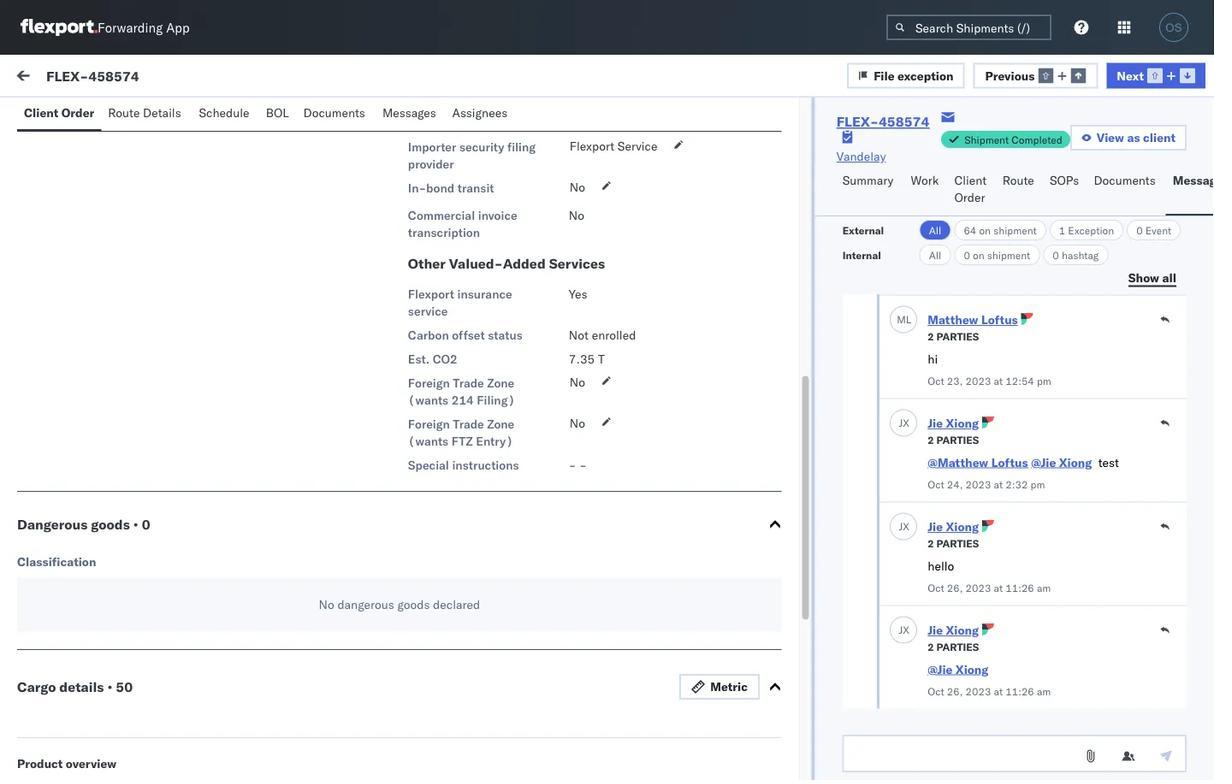 Task type: vqa. For each thing, say whether or not it's contained in the screenshot.
Jason- associated with test
yes



Task type: locate. For each thing, give the bounding box(es) containing it.
2026, for 6:38
[[450, 738, 484, 753]]

0 horizontal spatial goods
[[91, 516, 130, 533]]

0 vertical spatial shipment
[[994, 224, 1037, 237]]

2 importer from the top
[[408, 139, 456, 154]]

1 vertical spatial client order
[[954, 173, 987, 205]]

1 vertical spatial - -
[[569, 458, 587, 473]]

0 horizontal spatial @jie
[[927, 662, 952, 677]]

1 all button from the top
[[920, 220, 951, 240]]

3 2023 from the top
[[965, 582, 991, 595]]

20, inside button
[[436, 276, 455, 291]]

view
[[1097, 130, 1124, 145]]

1 horizontal spatial documents button
[[1087, 165, 1166, 216]]

1 vertical spatial client order button
[[948, 165, 996, 216]]

pst right "6:38"
[[537, 738, 558, 753]]

2 2 from the top
[[927, 434, 934, 447]]

jie xiong up @jie xiong
[[927, 623, 979, 638]]

2 jie xiong from the top
[[927, 520, 979, 535]]

loftus for @matthew
[[991, 455, 1028, 470]]

x
[[902, 417, 909, 430], [902, 520, 909, 533], [902, 624, 909, 637]]

1 (wants from the top
[[408, 393, 449, 408]]

on right 64
[[979, 224, 991, 237]]

2 parties button
[[927, 329, 979, 344], [927, 433, 979, 448], [927, 536, 979, 551], [927, 640, 979, 655]]

2 (wants from the top
[[408, 434, 449, 449]]

am right "12:36"
[[531, 199, 550, 214]]

1 horizontal spatial message
[[199, 109, 249, 124]]

at inside hi oct 23, 2023 at 12:54 pm
[[993, 375, 1003, 388]]

internal (0) button
[[108, 101, 192, 134]]

2 parties for hi
[[927, 331, 979, 344]]

event
[[1146, 224, 1172, 237]]

0 vertical spatial goods
[[91, 516, 130, 533]]

0 vertical spatial @jie xiong button
[[1031, 455, 1092, 470]]

all left 0 on shipment at the top
[[929, 249, 942, 261]]

@jie xiong
[[927, 662, 988, 677]]

2 2023 from the top
[[965, 479, 991, 492]]

internal for internal
[[843, 249, 881, 261]]

(0) for internal (0)
[[160, 109, 182, 124]]

order down my work
[[61, 105, 94, 120]]

3 2 parties from the top
[[927, 538, 979, 551]]

0 vertical spatial loftus
[[981, 313, 1018, 328]]

1 zhao from the top
[[147, 493, 174, 508]]

2 2 parties button from the top
[[927, 433, 979, 448]]

zone up entry) at left bottom
[[487, 417, 515, 432]]

flexport for importer security filing provider
[[570, 139, 615, 154]]

hashtag
[[1062, 249, 1099, 261]]

documents right bol button
[[303, 105, 365, 120]]

2023 inside @matthew loftus @jie xiong test oct 24, 2023 at 2:32 pm
[[965, 479, 991, 492]]

@jie xiong button up oct 26, 2023 at 11:26 am
[[927, 662, 988, 677]]

flex- 458574 down oct 26, 2023 at 11:26 am
[[936, 738, 1017, 753]]

dec down other
[[412, 276, 433, 291]]

transit
[[458, 181, 494, 196]]

at inside @matthew loftus @jie xiong test oct 24, 2023 at 2:32 pm
[[993, 479, 1003, 492]]

flex- up 64
[[936, 199, 972, 214]]

0 vertical spatial jie xiong button
[[927, 416, 979, 431]]

1 zone from the top
[[487, 376, 515, 391]]

jie xiong
[[927, 416, 979, 431], [927, 520, 979, 535], [927, 623, 979, 638]]

1 vertical spatial documents button
[[1087, 165, 1166, 216]]

0 vertical spatial 26,
[[947, 582, 963, 595]]

jason- for dec 8, 2026, 6:39 pm pst
[[83, 570, 121, 585]]

completed
[[1012, 133, 1063, 146]]

client for client order button to the left
[[24, 105, 58, 120]]

import
[[408, 92, 445, 107]]

jason- up overview
[[83, 724, 121, 739]]

0 vertical spatial test
[[1098, 455, 1119, 470]]

0 horizontal spatial client order
[[24, 105, 94, 120]]

app
[[166, 19, 190, 36]]

1 z from the top
[[62, 572, 67, 583]]

trade up 214
[[453, 376, 484, 391]]

2 x from the top
[[902, 520, 909, 533]]

route for route details
[[108, 105, 140, 120]]

1 vertical spatial shipment
[[987, 249, 1031, 261]]

loftus for matthew
[[981, 313, 1018, 328]]

(wants for foreign trade zone (wants ftz entry)
[[408, 434, 449, 449]]

zhao for test
[[147, 493, 174, 508]]

1 2 parties button from the top
[[927, 329, 979, 344]]

dec left declared
[[412, 584, 433, 599]]

flex- 458574 up oct 26, 2023 at 11:26 am
[[936, 661, 1017, 676]]

3 parties from the top
[[936, 538, 979, 551]]

4 2 parties from the top
[[927, 641, 979, 654]]

1 vertical spatial (wants
[[408, 434, 449, 449]]

work up external (0)
[[49, 66, 93, 89]]

j z up '@'
[[58, 649, 67, 660]]

client order button down my work
[[17, 98, 101, 131]]

2 parties button for hello
[[927, 536, 979, 551]]

co2
[[433, 352, 458, 367]]

4 dec from the top
[[412, 430, 433, 445]]

1 horizontal spatial work
[[975, 148, 998, 161]]

jason-test zhao down dangerous goods • 0
[[83, 570, 174, 585]]

4 resize handle column header from the left
[[1171, 143, 1191, 780]]

all button left 0 on shipment at the top
[[920, 245, 951, 265]]

(0) for external (0)
[[75, 109, 98, 124]]

no dangerous goods declared
[[319, 597, 480, 612]]

1 vertical spatial flex-458574
[[837, 113, 930, 130]]

messag button
[[1166, 165, 1214, 216]]

oct down @jie xiong
[[927, 686, 944, 699]]

0 vertical spatial 8,
[[436, 584, 447, 599]]

1 horizontal spatial order
[[954, 190, 985, 205]]

dec for dec 20, 2026, 12:36 am pst
[[412, 199, 433, 214]]

jason-test zhao up the "50"
[[83, 647, 174, 662]]

flex-458574 down the forwarding app link
[[46, 67, 139, 84]]

dec left 17,
[[412, 430, 433, 445]]

0 vertical spatial - -
[[569, 92, 587, 107]]

x for hello
[[902, 520, 909, 533]]

test for dec 8, 2026, 6:39 pm pst
[[121, 570, 144, 585]]

flex-
[[46, 67, 88, 84], [837, 113, 879, 130], [936, 199, 972, 214], [936, 353, 972, 368], [936, 430, 972, 445], [936, 507, 972, 522], [936, 584, 972, 599], [936, 661, 972, 676], [936, 738, 972, 753]]

no for foreign trade zone (wants 214 filing)
[[570, 375, 585, 390]]

importer for importer of record
[[408, 116, 456, 131]]

client order button down related
[[948, 165, 996, 216]]

@ linjia test
[[51, 677, 122, 692]]

2 parties from the top
[[936, 434, 979, 447]]

0 for 0 on shipment
[[964, 249, 970, 261]]

pst for dec 8, 2026, 6:38 pm pst
[[537, 738, 558, 753]]

1 vertical spatial x
[[902, 520, 909, 533]]

0 vertical spatial j z
[[58, 572, 67, 583]]

1 26, from the top
[[947, 582, 963, 595]]

1 x from the top
[[902, 417, 909, 430]]

jie xiong button up hello
[[927, 520, 979, 535]]

1 jie xiong from the top
[[927, 416, 979, 431]]

1 importer from the top
[[408, 116, 456, 131]]

1 j z from the top
[[58, 572, 67, 583]]

3 resize handle column header from the left
[[908, 143, 929, 780]]

0 horizontal spatial documents
[[303, 105, 365, 120]]

7.35
[[569, 352, 595, 367]]

2026, inside dec 20, 2026, 12:35 am pst button
[[458, 276, 491, 291]]

zone inside foreign trade zone (wants ftz entry)
[[487, 417, 515, 432]]

1 foreign from the top
[[408, 376, 450, 391]]

importer down import
[[408, 116, 456, 131]]

foreign
[[408, 376, 450, 391], [408, 417, 450, 432]]

route for route
[[1003, 173, 1034, 188]]

3 jason-test zhao from the top
[[83, 647, 174, 662]]

show all button
[[1118, 265, 1187, 291]]

xiong for @jie xiong button to the bottom
[[955, 662, 988, 677]]

7.35 t
[[569, 352, 605, 367]]

flexport left service
[[570, 139, 615, 154]]

jie up hello
[[927, 520, 943, 535]]

2 parties button up @jie xiong
[[927, 640, 979, 655]]

6 dec from the top
[[412, 738, 433, 753]]

2 vertical spatial jie xiong
[[927, 623, 979, 638]]

0 vertical spatial @jie
[[1031, 455, 1056, 470]]

2026, left "6:38"
[[450, 738, 484, 753]]

1 am from the top
[[1037, 582, 1051, 595]]

-
[[569, 92, 576, 107], [579, 92, 587, 107], [569, 458, 576, 473], [579, 458, 587, 473], [674, 584, 681, 599], [674, 661, 681, 676], [674, 738, 681, 753]]

jason- for ttttt
[[83, 724, 121, 739]]

2 vertical spatial am
[[531, 353, 550, 368]]

(wants up special
[[408, 434, 449, 449]]

flexport inside flexport insurance service
[[408, 287, 454, 302]]

0 vertical spatial documents button
[[297, 98, 376, 131]]

3 z from the top
[[62, 726, 67, 737]]

external for external
[[843, 224, 884, 237]]

1 vertical spatial j z
[[58, 649, 67, 660]]

internal inside button
[[115, 109, 157, 124]]

xiong for "jie xiong" button associated with @matthew
[[946, 416, 979, 431]]

2 parties up hello
[[927, 538, 979, 551]]

order up 64
[[954, 190, 985, 205]]

jie xiong button up @matthew
[[927, 416, 979, 431]]

metric
[[710, 679, 748, 694]]

0 vertical spatial all button
[[920, 220, 951, 240]]

0 horizontal spatial •
[[107, 679, 112, 696]]

flex- 458574 for dec 8, 2026, 6:39 pm pst
[[936, 584, 1017, 599]]

1 vertical spatial all
[[929, 249, 942, 261]]

jason-test zhao for ttttt
[[83, 724, 174, 739]]

flex- up oct 26, 2023 at 11:26 am
[[936, 661, 972, 676]]

1 jason- from the top
[[83, 493, 121, 508]]

20, down bond
[[436, 199, 455, 214]]

1 vertical spatial 8,
[[436, 738, 447, 753]]

z up linjia
[[62, 649, 67, 660]]

foreign down est. co2 at left
[[408, 376, 450, 391]]

4 at from the top
[[993, 686, 1003, 699]]

1 jie from the top
[[927, 416, 943, 431]]

0 horizontal spatial route
[[108, 105, 140, 120]]

xiong for 3rd "jie xiong" button from the top
[[946, 623, 979, 638]]

2 vertical spatial x
[[902, 624, 909, 637]]

26, inside hello oct 26, 2023 at 11:26 am
[[947, 582, 963, 595]]

20, right est.
[[436, 353, 455, 368]]

2 j x from the top
[[899, 520, 909, 533]]

(wants inside 'foreign trade zone (wants 214 filing)'
[[408, 393, 449, 408]]

1 parties from the top
[[936, 331, 979, 344]]

2 foreign from the top
[[408, 417, 450, 432]]

0 vertical spatial foreign
[[408, 376, 450, 391]]

next button
[[1107, 63, 1206, 88]]

route down related work item/shipment
[[1003, 173, 1034, 188]]

(0) inside internal (0) button
[[160, 109, 182, 124]]

20, down other
[[436, 276, 455, 291]]

test up dangerous goods • 0
[[121, 493, 144, 508]]

flex- 458574 up @matthew loftus "button"
[[936, 430, 1017, 445]]

2 vertical spatial pm
[[516, 738, 534, 753]]

assignees button
[[445, 98, 517, 131]]

2026, left 6:39
[[450, 584, 484, 599]]

0 vertical spatial •
[[133, 516, 138, 533]]

os button
[[1154, 8, 1194, 47]]

customs
[[448, 92, 496, 107]]

(wants
[[408, 393, 449, 408], [408, 434, 449, 449]]

1 vertical spatial 20,
[[436, 276, 455, 291]]

0 vertical spatial on
[[979, 224, 991, 237]]

resize handle column header for category
[[908, 143, 929, 780]]

dec 20, 2026, 12:35 am pst
[[412, 276, 574, 291]]

1 horizontal spatial @jie
[[1031, 455, 1056, 470]]

dec down the "in-"
[[412, 199, 433, 214]]

loftus inside @matthew loftus @jie xiong test oct 24, 2023 at 2:32 pm
[[991, 455, 1028, 470]]

1 2 from the top
[[927, 331, 934, 344]]

jason-test zhao
[[83, 493, 174, 508], [83, 570, 174, 585], [83, 647, 174, 662], [83, 724, 174, 739]]

flexport insurance service
[[408, 287, 512, 319]]

pst inside button
[[553, 276, 574, 291]]

1 jie xiong button from the top
[[927, 416, 979, 431]]

2 vertical spatial z
[[62, 726, 67, 737]]

services
[[549, 255, 605, 272]]

20, for dec 20, 2026, 12:36 am pst
[[436, 199, 455, 214]]

external inside button
[[27, 109, 72, 124]]

3 2 from the top
[[927, 538, 934, 551]]

1 vertical spatial internal
[[843, 249, 881, 261]]

filing
[[507, 139, 536, 154]]

work for my
[[49, 66, 93, 89]]

foreign inside 'foreign trade zone (wants 214 filing)'
[[408, 376, 450, 391]]

test down the "50"
[[121, 724, 144, 739]]

exception
[[898, 68, 954, 83]]

None text field
[[843, 735, 1187, 773]]

2 parties down matthew
[[927, 331, 979, 344]]

client
[[1143, 130, 1176, 145]]

0 vertical spatial 20,
[[436, 199, 455, 214]]

flexport
[[570, 139, 615, 154], [408, 287, 454, 302]]

flex- 458574 up 64
[[936, 199, 1017, 214]]

trade inside 'foreign trade zone (wants 214 filing)'
[[453, 376, 484, 391]]

order
[[61, 105, 94, 120], [954, 190, 985, 205]]

3 dec from the top
[[412, 353, 433, 368]]

26, down hello
[[947, 582, 963, 595]]

@
[[51, 677, 61, 692]]

3 at from the top
[[993, 582, 1003, 595]]

1 vertical spatial external
[[843, 224, 884, 237]]

2023 inside hello oct 26, 2023 at 11:26 am
[[965, 582, 991, 595]]

message left 'list'
[[199, 109, 249, 124]]

(wants inside foreign trade zone (wants ftz entry)
[[408, 434, 449, 449]]

6 flex- 458574 from the top
[[936, 738, 1017, 753]]

on down 64
[[973, 249, 985, 261]]

1 vertical spatial foreign
[[408, 417, 450, 432]]

dec inside button
[[412, 276, 433, 291]]

@jie inside @matthew loftus @jie xiong test oct 24, 2023 at 2:32 pm
[[1031, 455, 1056, 470]]

1 2 parties from the top
[[927, 331, 979, 344]]

zone inside 'foreign trade zone (wants 214 filing)'
[[487, 376, 515, 391]]

3 jie xiong button from the top
[[927, 623, 979, 638]]

shipment up 0 on shipment at the top
[[994, 224, 1037, 237]]

3 oct from the top
[[927, 582, 944, 595]]

0 vertical spatial j x
[[899, 417, 909, 430]]

0 vertical spatial (wants
[[408, 393, 449, 408]]

jie xiong for @matthew
[[927, 416, 979, 431]]

pm for 6:39
[[516, 584, 534, 599]]

@jie right @matthew loftus "button"
[[1031, 455, 1056, 470]]

work down the "shipment"
[[975, 148, 998, 161]]

matthew loftus button
[[927, 313, 1018, 328]]

1 vertical spatial pm
[[516, 584, 534, 599]]

2 am from the top
[[1037, 686, 1051, 699]]

2 vertical spatial 20,
[[436, 353, 455, 368]]

0 vertical spatial pm
[[1037, 375, 1051, 388]]

1 vertical spatial am
[[531, 276, 550, 291]]

2 up @jie xiong
[[927, 641, 934, 654]]

bond
[[426, 181, 455, 196]]

4 flex- 458574 from the top
[[936, 584, 1017, 599]]

2026, for 6:47
[[458, 430, 491, 445]]

8, left 6:39
[[436, 584, 447, 599]]

1 dec from the top
[[412, 199, 433, 214]]

12:33
[[494, 353, 528, 368]]

1 horizontal spatial •
[[133, 516, 138, 533]]

2 jie from the top
[[927, 520, 943, 535]]

3 am from the top
[[531, 353, 550, 368]]

pm right the 2:32 on the bottom right
[[1030, 479, 1045, 492]]

4 jason-test zhao from the top
[[83, 724, 174, 739]]

dec for dec 8, 2026, 6:38 pm pst
[[412, 738, 433, 753]]

1 am from the top
[[531, 199, 550, 214]]

shipment
[[994, 224, 1037, 237], [987, 249, 1031, 261]]

1 vertical spatial 11:26
[[1005, 686, 1034, 699]]

2 zone from the top
[[487, 417, 515, 432]]

0 horizontal spatial (0)
[[75, 109, 98, 124]]

parties up hello
[[936, 538, 979, 551]]

jie for hello
[[927, 520, 943, 535]]

j z for dec 8, 2026, 6:39 pm pst
[[58, 572, 67, 583]]

jason-test zhao for dec 8, 2026, 6:39 pm pst
[[83, 570, 174, 585]]

2 dec from the top
[[412, 276, 433, 291]]

am for 12:33
[[531, 353, 550, 368]]

pst right 6:39
[[537, 584, 558, 599]]

invoice
[[478, 208, 517, 223]]

message inside message list button
[[199, 109, 249, 124]]

2 for hello
[[927, 538, 934, 551]]

trade for ftz
[[453, 417, 484, 432]]

1 horizontal spatial route
[[1003, 173, 1034, 188]]

2 8, from the top
[[436, 738, 447, 753]]

client order for the rightmost client order button
[[954, 173, 987, 205]]

no for in-bond transit
[[570, 180, 585, 195]]

1 vertical spatial all button
[[920, 245, 951, 265]]

message up route details
[[127, 70, 177, 85]]

@jie up oct 26, 2023 at 11:26 am
[[927, 662, 952, 677]]

@jie
[[1031, 455, 1056, 470], [927, 662, 952, 677]]

work
[[911, 173, 939, 188]]

parties for hello
[[936, 538, 979, 551]]

0 horizontal spatial @jie xiong button
[[927, 662, 988, 677]]

0
[[1137, 224, 1143, 237], [964, 249, 970, 261], [1053, 249, 1059, 261], [142, 516, 150, 533]]

pst for dec 20, 2026, 12:36 am pst
[[553, 199, 574, 214]]

1 vertical spatial loftus
[[991, 455, 1028, 470]]

oct inside hi oct 23, 2023 at 12:54 pm
[[927, 375, 944, 388]]

z
[[62, 572, 67, 583], [62, 649, 67, 660], [62, 726, 67, 737]]

goods right dangerous
[[91, 516, 130, 533]]

flex-458574 link
[[837, 113, 930, 130]]

flex-458574 up vandelay
[[837, 113, 930, 130]]

flex-458574
[[46, 67, 139, 84], [837, 113, 930, 130]]

am down added
[[531, 276, 550, 291]]

2 parties
[[927, 331, 979, 344], [927, 434, 979, 447], [927, 538, 979, 551], [927, 641, 979, 654]]

1 horizontal spatial test
[[1098, 455, 1119, 470]]

2 zhao from the top
[[147, 570, 174, 585]]

goods
[[91, 516, 130, 533], [397, 597, 430, 612]]

0 vertical spatial trade
[[453, 376, 484, 391]]

1 at from the top
[[993, 375, 1003, 388]]

1 vertical spatial flexport
[[408, 287, 454, 302]]

forwarding app link
[[21, 19, 190, 36]]

2023
[[965, 375, 991, 388], [965, 479, 991, 492], [965, 582, 991, 595], [965, 686, 991, 699]]

2 trade from the top
[[453, 417, 484, 432]]

importer inside importer security filing provider
[[408, 139, 456, 154]]

2 jason- from the top
[[83, 570, 121, 585]]

1 vertical spatial documents
[[1094, 173, 1156, 188]]

1 vertical spatial jie xiong button
[[927, 520, 979, 535]]

2 all from the top
[[929, 249, 942, 261]]

0 horizontal spatial documents button
[[297, 98, 376, 131]]

1 vertical spatial trade
[[453, 417, 484, 432]]

3 20, from the top
[[436, 353, 455, 368]]

2 resize handle column header from the left
[[646, 143, 666, 780]]

1 2023 from the top
[[965, 375, 991, 388]]

flex- 458574 down 24,
[[936, 507, 1017, 522]]

at
[[993, 375, 1003, 388], [993, 479, 1003, 492], [993, 582, 1003, 595], [993, 686, 1003, 699]]

am
[[531, 199, 550, 214], [531, 276, 550, 291], [531, 353, 550, 368]]

2 (0) from the left
[[160, 109, 182, 124]]

4 zhao from the top
[[147, 724, 174, 739]]

work
[[49, 66, 93, 89], [975, 148, 998, 161]]

jason- down classification
[[83, 570, 121, 585]]

flex- down hello
[[936, 584, 972, 599]]

2 parties up @jie xiong
[[927, 641, 979, 654]]

4 jason- from the top
[[83, 724, 121, 739]]

pst right "12:36"
[[553, 199, 574, 214]]

0 vertical spatial zone
[[487, 376, 515, 391]]

2 up 'hi'
[[927, 331, 934, 344]]

0 vertical spatial order
[[61, 105, 94, 120]]

dec for dec 20, 2026, 12:35 am pst
[[412, 276, 433, 291]]

2026, down the offset
[[458, 353, 491, 368]]

8,
[[436, 584, 447, 599], [436, 738, 447, 753]]

pm right 6:39
[[516, 584, 534, 599]]

2 all button from the top
[[920, 245, 951, 265]]

0 horizontal spatial external
[[27, 109, 72, 124]]

2 jie xiong button from the top
[[927, 520, 979, 535]]

2 jason-test zhao from the top
[[83, 570, 174, 585]]

2 flex- 458574 from the top
[[936, 430, 1017, 445]]

dec 8, 2026, 6:39 pm pst
[[412, 584, 558, 599]]

parties up @matthew
[[936, 434, 979, 447]]

message inside message button
[[127, 70, 177, 85]]

z down classification
[[62, 572, 67, 583]]

• for cargo details
[[107, 679, 112, 696]]

am inside dec 20, 2026, 12:35 am pst button
[[531, 276, 550, 291]]

instructions
[[452, 458, 519, 473]]

1 20, from the top
[[436, 199, 455, 214]]

8, for dec 8, 2026, 6:38 pm pst
[[436, 738, 447, 753]]

product
[[17, 756, 63, 771]]

1 horizontal spatial client
[[954, 173, 987, 188]]

1 horizontal spatial goods
[[397, 597, 430, 612]]

2 2 parties from the top
[[927, 434, 979, 447]]

pst down services at left
[[553, 276, 574, 291]]

j x for @matthew
[[899, 417, 909, 430]]

jie xiong for hello
[[927, 520, 979, 535]]

previous
[[985, 68, 1035, 83]]

z up ttttt
[[62, 726, 67, 737]]

flexport. image
[[21, 19, 98, 36]]

j z down classification
[[58, 572, 67, 583]]

j z
[[58, 572, 67, 583], [58, 649, 67, 660], [58, 726, 67, 737]]

1 horizontal spatial (0)
[[160, 109, 182, 124]]

jason- up "@ linjia test" at the left bottom of the page
[[83, 647, 121, 662]]

oct inside hello oct 26, 2023 at 11:26 am
[[927, 582, 944, 595]]

2 parties for @matthew
[[927, 434, 979, 447]]

1 11:26 from the top
[[1005, 582, 1034, 595]]

(wants for foreign trade zone (wants 214 filing)
[[408, 393, 449, 408]]

importer security filing provider
[[408, 139, 536, 172]]

documents down view as client button
[[1094, 173, 1156, 188]]

pst
[[553, 199, 574, 214], [553, 276, 574, 291], [553, 353, 574, 368], [544, 430, 566, 445], [537, 584, 558, 599], [537, 738, 558, 753]]

other valued-added services
[[408, 255, 605, 272]]

foreign inside foreign trade zone (wants ftz entry)
[[408, 417, 450, 432]]

work for related
[[975, 148, 998, 161]]

shipment for 0 on shipment
[[987, 249, 1031, 261]]

test for ttttt
[[121, 724, 144, 739]]

foreign trade zone (wants 214 filing)
[[408, 376, 515, 408]]

2026, for 6:39
[[450, 584, 484, 599]]

no for foreign trade zone (wants ftz entry)
[[570, 416, 585, 431]]

4 parties from the top
[[936, 641, 979, 654]]

summary
[[843, 173, 894, 188]]

1 horizontal spatial flexport
[[570, 139, 615, 154]]

pst for dec 17, 2026, 6:47 pm pst
[[544, 430, 566, 445]]

1 flex- 458574 from the top
[[936, 199, 1017, 214]]

1 jason-test zhao from the top
[[83, 493, 174, 508]]

0 horizontal spatial order
[[61, 105, 94, 120]]

1 vertical spatial pm
[[1030, 479, 1045, 492]]

all
[[929, 224, 942, 237], [929, 249, 942, 261]]

loftus up the 2:32 on the bottom right
[[991, 455, 1028, 470]]

flex- 458574
[[936, 199, 1017, 214], [936, 430, 1017, 445], [936, 507, 1017, 522], [936, 584, 1017, 599], [936, 661, 1017, 676], [936, 738, 1017, 753]]

1 horizontal spatial flex-458574
[[837, 113, 930, 130]]

flexport for other valued-added services
[[408, 287, 454, 302]]

1 horizontal spatial internal
[[843, 249, 881, 261]]

0 vertical spatial flexport
[[570, 139, 615, 154]]

0 vertical spatial external
[[27, 109, 72, 124]]

parties for @matthew
[[936, 434, 979, 447]]

0 horizontal spatial flexport
[[408, 287, 454, 302]]

am right 12:33
[[531, 353, 550, 368]]

jason- up dangerous goods • 0
[[83, 493, 121, 508]]

0 horizontal spatial test
[[51, 523, 72, 538]]

client order
[[24, 105, 94, 120], [954, 173, 987, 205]]

pm right "6:38"
[[516, 738, 534, 753]]

time
[[412, 148, 435, 161]]

not
[[569, 328, 589, 343]]

j
[[899, 417, 902, 430], [899, 520, 902, 533], [58, 572, 62, 583], [899, 624, 902, 637], [58, 649, 62, 660], [58, 726, 62, 737]]

0 vertical spatial flex-458574
[[46, 67, 139, 84]]

oct down hello
[[927, 582, 944, 595]]

24,
[[947, 479, 963, 492]]

6:47
[[494, 430, 520, 445]]

1 vertical spatial message
[[199, 109, 249, 124]]

dec down carbon
[[412, 353, 433, 368]]

2023 down @jie xiong
[[965, 686, 991, 699]]

2 vertical spatial jie xiong button
[[927, 623, 979, 638]]

2 20, from the top
[[436, 276, 455, 291]]

2 parties button for hi
[[927, 329, 979, 344]]

0 vertical spatial client order
[[24, 105, 94, 120]]

2 up hello
[[927, 538, 934, 551]]

Search Shipments (/) text field
[[887, 15, 1052, 40]]

documents button
[[297, 98, 376, 131], [1087, 165, 1166, 216]]

pm right 6:47
[[523, 430, 541, 445]]

1 j x from the top
[[899, 417, 909, 430]]

(0) inside external (0) button
[[75, 109, 98, 124]]

linjia
[[64, 677, 95, 692]]

documents button up 0 event
[[1087, 165, 1166, 216]]

3 2 parties button from the top
[[927, 536, 979, 551]]

trade inside foreign trade zone (wants ftz entry)
[[453, 417, 484, 432]]

0 vertical spatial am
[[531, 199, 550, 214]]

0 horizontal spatial internal
[[115, 109, 157, 124]]

1 vertical spatial work
[[975, 148, 998, 161]]

0 vertical spatial message
[[127, 70, 177, 85]]

1 (0) from the left
[[75, 109, 98, 124]]

5 dec from the top
[[412, 584, 433, 599]]

@jie xiong button right @matthew loftus "button"
[[1031, 455, 1092, 470]]

0 for 0 event
[[1137, 224, 1143, 237]]

zone for foreign trade zone (wants ftz entry)
[[487, 417, 515, 432]]

1 all from the top
[[929, 224, 942, 237]]

route left 'details'
[[108, 105, 140, 120]]

1 vertical spatial goods
[[397, 597, 430, 612]]

2 oct from the top
[[927, 479, 944, 492]]

test down dangerous goods • 0
[[121, 570, 144, 585]]

0 vertical spatial internal
[[115, 109, 157, 124]]

1 vertical spatial importer
[[408, 139, 456, 154]]

0 vertical spatial client
[[24, 105, 58, 120]]

1 vertical spatial client
[[954, 173, 987, 188]]

resize handle column header
[[383, 143, 404, 780], [646, 143, 666, 780], [908, 143, 929, 780], [1171, 143, 1191, 780]]

jie xiong up @matthew
[[927, 416, 979, 431]]

jason-test zhao up dangerous goods • 0
[[83, 493, 174, 508]]



Task type: describe. For each thing, give the bounding box(es) containing it.
0 hashtag
[[1053, 249, 1099, 261]]

test inside @matthew loftus @jie xiong test oct 24, 2023 at 2:32 pm
[[1098, 455, 1119, 470]]

importer for importer security filing provider
[[408, 139, 456, 154]]

17,
[[436, 430, 455, 445]]

0 horizontal spatial flex-458574
[[46, 67, 139, 84]]

valued-
[[449, 255, 503, 272]]

12:36
[[494, 199, 528, 214]]

12:35
[[494, 276, 528, 291]]

insurance
[[457, 287, 512, 302]]

m
[[896, 313, 906, 326]]

provider
[[408, 157, 454, 172]]

1 vertical spatial test
[[51, 523, 72, 538]]

j z for ttttt
[[58, 726, 67, 737]]

2 26, from the top
[[947, 686, 963, 699]]

client order for client order button to the left
[[24, 105, 94, 120]]

agent
[[499, 92, 530, 107]]

foreign trade zone (wants ftz entry)
[[408, 417, 515, 449]]

z for ttttt
[[62, 726, 67, 737]]

2 for hi
[[927, 331, 934, 344]]

all button for 64
[[920, 220, 951, 240]]

hello oct 26, 2023 at 11:26 am
[[927, 559, 1051, 595]]

1 resize handle column header from the left
[[383, 143, 404, 780]]

file exception
[[874, 68, 954, 83]]

pst for dec 8, 2026, 6:39 pm pst
[[537, 584, 558, 599]]

zhao for dec 8, 2026, 6:39 pm pst
[[147, 570, 174, 585]]

3 zhao from the top
[[147, 647, 174, 662]]

all for 64
[[929, 224, 942, 237]]

on for 64
[[979, 224, 991, 237]]

pm inside hi oct 23, 2023 at 12:54 pm
[[1037, 375, 1051, 388]]

3 flex- 458574 from the top
[[936, 507, 1017, 522]]

vandelay
[[837, 149, 886, 164]]

am for 12:36
[[531, 199, 550, 214]]

pst for dec 20, 2026, 12:33 am pst
[[553, 353, 574, 368]]

dec 20, 2026, 12:35 am pst button
[[10, 246, 1191, 323]]

• for dangerous goods
[[133, 516, 138, 533]]

yes
[[569, 287, 588, 302]]

order for client order button to the left
[[61, 105, 94, 120]]

item/shipment
[[1001, 148, 1071, 161]]

0 vertical spatial documents
[[303, 105, 365, 120]]

service
[[618, 139, 658, 154]]

client for the rightmost client order button
[[954, 173, 987, 188]]

pst for dec 20, 2026, 12:35 am pst
[[553, 276, 574, 291]]

2 for @matthew
[[927, 434, 934, 447]]

pm for 6:38
[[516, 738, 534, 753]]

messages
[[382, 105, 436, 120]]

1 - - from the top
[[569, 92, 587, 107]]

6:38
[[487, 738, 513, 753]]

2026, for 12:36
[[458, 199, 491, 214]]

am inside hello oct 26, 2023 at 11:26 am
[[1037, 582, 1051, 595]]

8, for dec 8, 2026, 6:39 pm pst
[[436, 584, 447, 599]]

internal for internal (0)
[[115, 109, 157, 124]]

service
[[408, 304, 448, 319]]

4 2 parties button from the top
[[927, 640, 979, 655]]

4 oct from the top
[[927, 686, 944, 699]]

flex- 458574 for dec 8, 2026, 6:38 pm pst
[[936, 738, 1017, 753]]

4 2 from the top
[[927, 641, 934, 654]]

foreign for foreign trade zone (wants 214 filing)
[[408, 376, 450, 391]]

view as client button
[[1070, 125, 1187, 151]]

file
[[874, 68, 895, 83]]

carbon offset status
[[408, 328, 523, 343]]

forwarding app
[[98, 19, 190, 36]]

am for 12:35
[[531, 276, 550, 291]]

est.
[[408, 352, 430, 367]]

as
[[1127, 130, 1140, 145]]

shipment
[[965, 133, 1009, 146]]

matthew loftus
[[927, 313, 1018, 328]]

dec 17, 2026, 6:47 pm pst
[[412, 430, 566, 445]]

50
[[116, 679, 133, 696]]

dec for dec 20, 2026, 12:33 am pst
[[412, 353, 433, 368]]

shipment for 64 on shipment
[[994, 224, 1037, 237]]

in-
[[408, 181, 426, 196]]

of
[[459, 116, 471, 131]]

flex- down oct 26, 2023 at 11:26 am
[[936, 738, 972, 753]]

5 flex- 458574 from the top
[[936, 661, 1017, 676]]

flex- right my
[[46, 67, 88, 84]]

metric button
[[680, 674, 760, 700]]

show all
[[1129, 270, 1177, 285]]

internal (0)
[[115, 109, 182, 124]]

1 vertical spatial @jie xiong button
[[927, 662, 988, 677]]

dangerous goods • 0
[[17, 516, 150, 533]]

route details
[[108, 105, 181, 120]]

jie xiong button for @matthew
[[927, 416, 979, 431]]

overview
[[66, 756, 116, 771]]

1 horizontal spatial @jie xiong button
[[1031, 455, 1092, 470]]

external for external (0)
[[27, 109, 72, 124]]

test right linjia
[[98, 677, 122, 692]]

dec for dec 8, 2026, 6:39 pm pst
[[412, 584, 433, 599]]

2023 inside hi oct 23, 2023 at 12:54 pm
[[965, 375, 991, 388]]

details
[[59, 679, 104, 696]]

next
[[1117, 68, 1144, 83]]

0 horizontal spatial client order button
[[17, 98, 101, 131]]

resize handle column header for related work item/shipment
[[1171, 143, 1191, 780]]

j x for hello
[[899, 520, 909, 533]]

related work item/shipment
[[937, 148, 1071, 161]]

message list button
[[192, 101, 280, 134]]

pm for 6:47
[[523, 430, 541, 445]]

test up the "50"
[[121, 647, 144, 662]]

23,
[[947, 375, 963, 388]]

shipment completed
[[965, 133, 1063, 146]]

previous button
[[973, 63, 1098, 88]]

flexport service
[[570, 139, 658, 154]]

dangerous
[[17, 516, 88, 533]]

jason- for test
[[83, 493, 121, 508]]

os
[[1166, 21, 1182, 34]]

product overview
[[17, 756, 116, 771]]

sops button
[[1043, 165, 1087, 216]]

importer of record
[[408, 116, 510, 131]]

@matthew loftus button
[[927, 455, 1028, 470]]

2 z from the top
[[62, 649, 67, 660]]

zhao for ttttt
[[147, 724, 174, 739]]

2 - - from the top
[[569, 458, 587, 473]]

added
[[503, 255, 546, 272]]

status
[[488, 328, 523, 343]]

l
[[906, 313, 911, 326]]

2026, for 12:33
[[458, 353, 491, 368]]

jie for @matthew
[[927, 416, 943, 431]]

2 parties button for @matthew
[[927, 433, 979, 448]]

1
[[1059, 224, 1066, 237]]

1 exception
[[1059, 224, 1114, 237]]

3 x from the top
[[902, 624, 909, 637]]

xiong inside @matthew loftus @jie xiong test oct 24, 2023 at 2:32 pm
[[1059, 455, 1092, 470]]

xiong for "jie xiong" button corresponding to hello
[[946, 520, 979, 535]]

1 horizontal spatial documents
[[1094, 173, 1156, 188]]

4 2023 from the top
[[965, 686, 991, 699]]

message for message list
[[199, 109, 249, 124]]

1 vertical spatial @jie
[[927, 662, 952, 677]]

est. co2
[[408, 352, 458, 367]]

list
[[252, 109, 273, 124]]

64 on shipment
[[964, 224, 1037, 237]]

z for dec 8, 2026, 6:39 pm pst
[[62, 572, 67, 583]]

2026, for 12:35
[[458, 276, 491, 291]]

summary button
[[836, 165, 904, 216]]

other
[[408, 255, 446, 272]]

show
[[1129, 270, 1159, 285]]

20, for dec 20, 2026, 12:35 am pst
[[436, 276, 455, 291]]

message for message
[[127, 70, 177, 85]]

1 horizontal spatial client order button
[[948, 165, 996, 216]]

6:39
[[487, 584, 513, 599]]

enrolled
[[592, 328, 636, 343]]

foreign for foreign trade zone (wants ftz entry)
[[408, 417, 450, 432]]

dec for dec 17, 2026, 6:47 pm pst
[[412, 430, 433, 445]]

on for 0
[[973, 249, 985, 261]]

0 for 0 hashtag
[[1053, 249, 1059, 261]]

@matthew
[[927, 455, 988, 470]]

flex- up vandelay
[[837, 113, 879, 130]]

filing)
[[477, 393, 515, 408]]

flex- 458574 for dec 17, 2026, 6:47 pm pst
[[936, 430, 1017, 445]]

2:32
[[1005, 479, 1028, 492]]

oct inside @matthew loftus @jie xiong test oct 24, 2023 at 2:32 pm
[[927, 479, 944, 492]]

flex- up 23,
[[936, 353, 972, 368]]

20, for dec 20, 2026, 12:33 am pst
[[436, 353, 455, 368]]

declared
[[433, 597, 480, 612]]

2 11:26 from the top
[[1005, 686, 1034, 699]]

message button
[[120, 55, 206, 101]]

11:26 inside hello oct 26, 2023 at 11:26 am
[[1005, 582, 1034, 595]]

cargo
[[17, 679, 56, 696]]

test for test
[[121, 493, 144, 508]]

bol
[[266, 105, 289, 120]]

sops
[[1050, 173, 1079, 188]]

forwarding
[[98, 19, 163, 36]]

details
[[143, 105, 181, 120]]

pm inside @matthew loftus @jie xiong test oct 24, 2023 at 2:32 pm
[[1030, 479, 1045, 492]]

jie xiong button for hello
[[927, 520, 979, 535]]

x for @matthew
[[902, 417, 909, 430]]

jason-test zhao for test
[[83, 493, 174, 508]]

3 jie from the top
[[927, 623, 943, 638]]

order for the rightmost client order button
[[954, 190, 985, 205]]

flex- up @matthew
[[936, 430, 972, 445]]

work button
[[904, 165, 948, 216]]

3 j x from the top
[[899, 624, 909, 637]]

hello
[[927, 559, 954, 574]]

carbon
[[408, 328, 449, 343]]

3 jie xiong from the top
[[927, 623, 979, 638]]

in-bond transit
[[408, 181, 494, 196]]

all
[[1162, 270, 1177, 285]]

special
[[408, 458, 449, 473]]

route details button
[[101, 98, 192, 131]]

3 jason- from the top
[[83, 647, 121, 662]]

flex- 458574 for dec 20, 2026, 12:36 am pst
[[936, 199, 1017, 214]]

2 j z from the top
[[58, 649, 67, 660]]

flex- down 24,
[[936, 507, 972, 522]]

assignees
[[452, 105, 508, 120]]

at inside hello oct 26, 2023 at 11:26 am
[[993, 582, 1003, 595]]

resize handle column header for time
[[646, 143, 666, 780]]

all button for 0
[[920, 245, 951, 265]]



